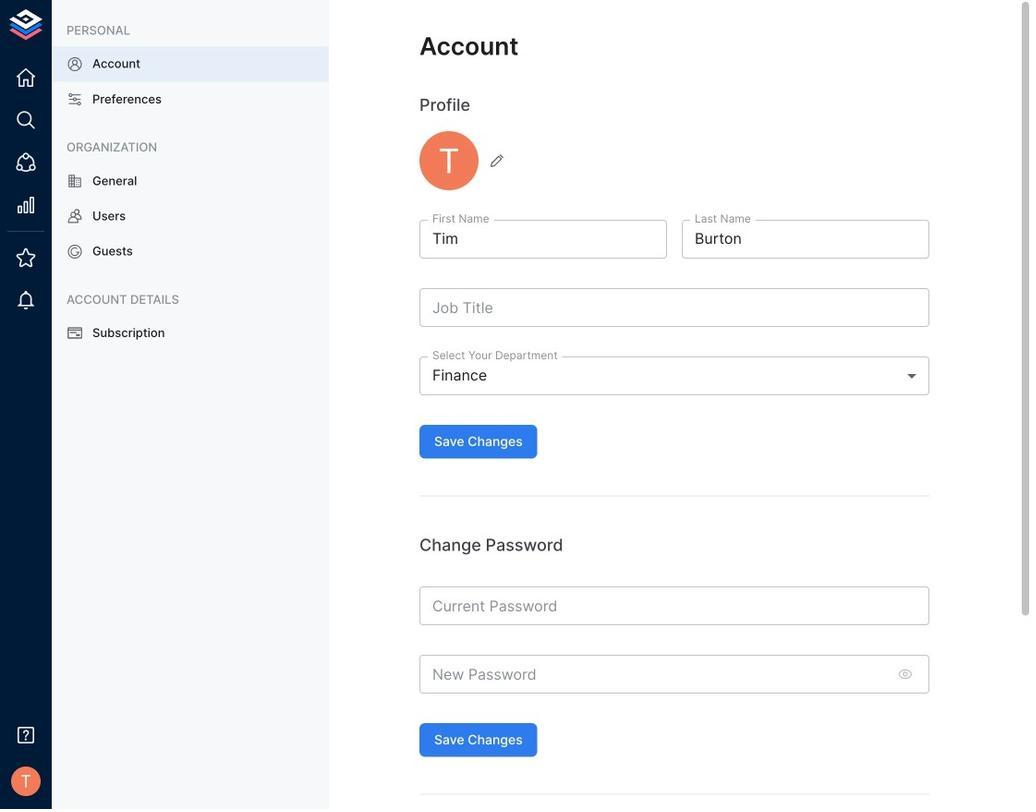 Task type: vqa. For each thing, say whether or not it's contained in the screenshot.
the be
no



Task type: locate. For each thing, give the bounding box(es) containing it.
1 password password field from the top
[[419, 587, 929, 625]]

Password password field
[[419, 587, 929, 625], [419, 655, 887, 694]]

1 vertical spatial password password field
[[419, 655, 887, 694]]

0 vertical spatial password password field
[[419, 587, 929, 625]]



Task type: describe. For each thing, give the bounding box(es) containing it.
CEO text field
[[419, 288, 929, 327]]

John text field
[[419, 220, 667, 259]]

Doe text field
[[682, 220, 929, 259]]

2 password password field from the top
[[419, 655, 887, 694]]



